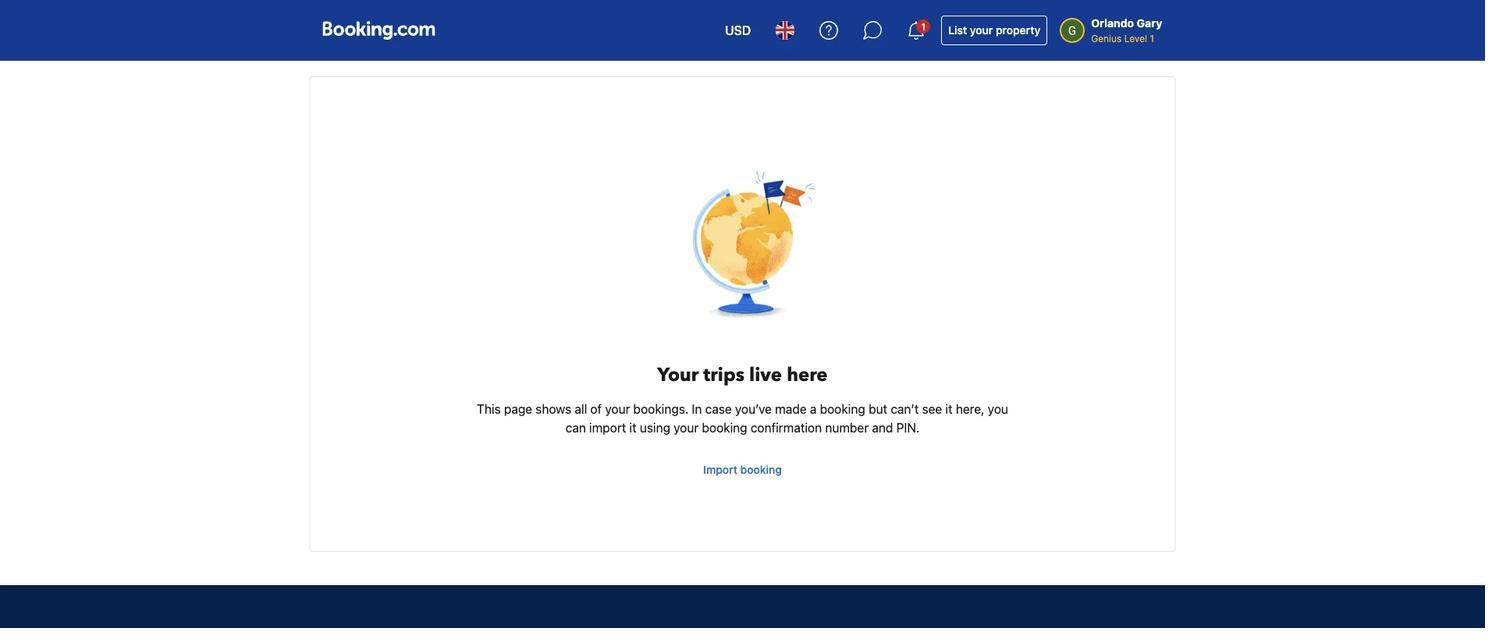 Task type: locate. For each thing, give the bounding box(es) containing it.
your right list
[[970, 24, 993, 37]]

import booking button
[[697, 457, 788, 485]]

your down "in"
[[674, 421, 699, 436]]

booking down case
[[702, 421, 747, 436]]

this page shows all of your bookings. in case you've made a booking but can't see it here, you can import it using your booking confirmation number and pin.
[[477, 402, 1008, 436]]

it left 'using'
[[629, 421, 636, 436]]

it
[[945, 402, 953, 417], [629, 421, 636, 436]]

gary
[[1137, 17, 1162, 30]]

booking up number
[[820, 402, 865, 417]]

1
[[921, 21, 925, 32], [1150, 33, 1154, 44]]

0 vertical spatial it
[[945, 402, 953, 417]]

booking right import
[[740, 464, 782, 477]]

all
[[575, 402, 587, 417]]

import
[[703, 464, 737, 477]]

booking inside dropdown button
[[740, 464, 782, 477]]

1 left list
[[921, 21, 925, 32]]

made
[[775, 402, 807, 417]]

of
[[590, 402, 602, 417]]

2 vertical spatial booking
[[740, 464, 782, 477]]

you've
[[735, 402, 772, 417]]

2 vertical spatial your
[[674, 421, 699, 436]]

live
[[749, 362, 782, 388]]

booking
[[820, 402, 865, 417], [702, 421, 747, 436], [740, 464, 782, 477]]

your up 'import'
[[605, 402, 630, 417]]

0 vertical spatial your
[[970, 24, 993, 37]]

orlando
[[1091, 17, 1134, 30]]

your
[[657, 362, 699, 388]]

0 vertical spatial 1
[[921, 21, 925, 32]]

0 horizontal spatial your
[[605, 402, 630, 417]]

a
[[810, 402, 817, 417]]

1 down gary
[[1150, 33, 1154, 44]]

your trips live here
[[657, 362, 828, 388]]

1 vertical spatial 1
[[1150, 33, 1154, 44]]

confirmation
[[751, 421, 822, 436]]

this
[[477, 402, 501, 417]]

1 vertical spatial it
[[629, 421, 636, 436]]

1 horizontal spatial 1
[[1150, 33, 1154, 44]]

shows
[[536, 402, 571, 417]]

it right see
[[945, 402, 953, 417]]

0 horizontal spatial 1
[[921, 21, 925, 32]]

pin.
[[896, 421, 920, 436]]

list your property
[[948, 24, 1040, 37]]

2 horizontal spatial your
[[970, 24, 993, 37]]

your
[[970, 24, 993, 37], [605, 402, 630, 417], [674, 421, 699, 436]]

booking.com online hotel reservations image
[[323, 21, 435, 40]]

0 vertical spatial booking
[[820, 402, 865, 417]]

0 horizontal spatial it
[[629, 421, 636, 436]]

can't
[[891, 402, 919, 417]]

can
[[565, 421, 586, 436]]

you
[[988, 402, 1008, 417]]

here,
[[956, 402, 984, 417]]

orlando gary genius level 1
[[1091, 17, 1162, 44]]



Task type: describe. For each thing, give the bounding box(es) containing it.
case
[[705, 402, 732, 417]]

but
[[869, 402, 887, 417]]

genius
[[1091, 33, 1122, 44]]

import booking
[[703, 464, 782, 477]]

level
[[1124, 33, 1147, 44]]

bookings.
[[633, 402, 688, 417]]

here
[[787, 362, 828, 388]]

and
[[872, 421, 893, 436]]

page
[[504, 402, 532, 417]]

number
[[825, 421, 869, 436]]

usd
[[725, 23, 751, 38]]

1 inside orlando gary genius level 1
[[1150, 33, 1154, 44]]

using
[[640, 421, 670, 436]]

import
[[589, 421, 626, 436]]

usd button
[[716, 12, 760, 49]]

in
[[692, 402, 702, 417]]

1 vertical spatial your
[[605, 402, 630, 417]]

1 horizontal spatial your
[[674, 421, 699, 436]]

1 vertical spatial booking
[[702, 421, 747, 436]]

1 button
[[898, 12, 935, 49]]

list
[[948, 24, 967, 37]]

trips
[[703, 362, 744, 388]]

1 horizontal spatial it
[[945, 402, 953, 417]]

list your property link
[[941, 16, 1047, 45]]

property
[[996, 24, 1040, 37]]

1 inside 1 'button'
[[921, 21, 925, 32]]

see
[[922, 402, 942, 417]]



Task type: vqa. For each thing, say whether or not it's contained in the screenshot.
bottommost the I
no



